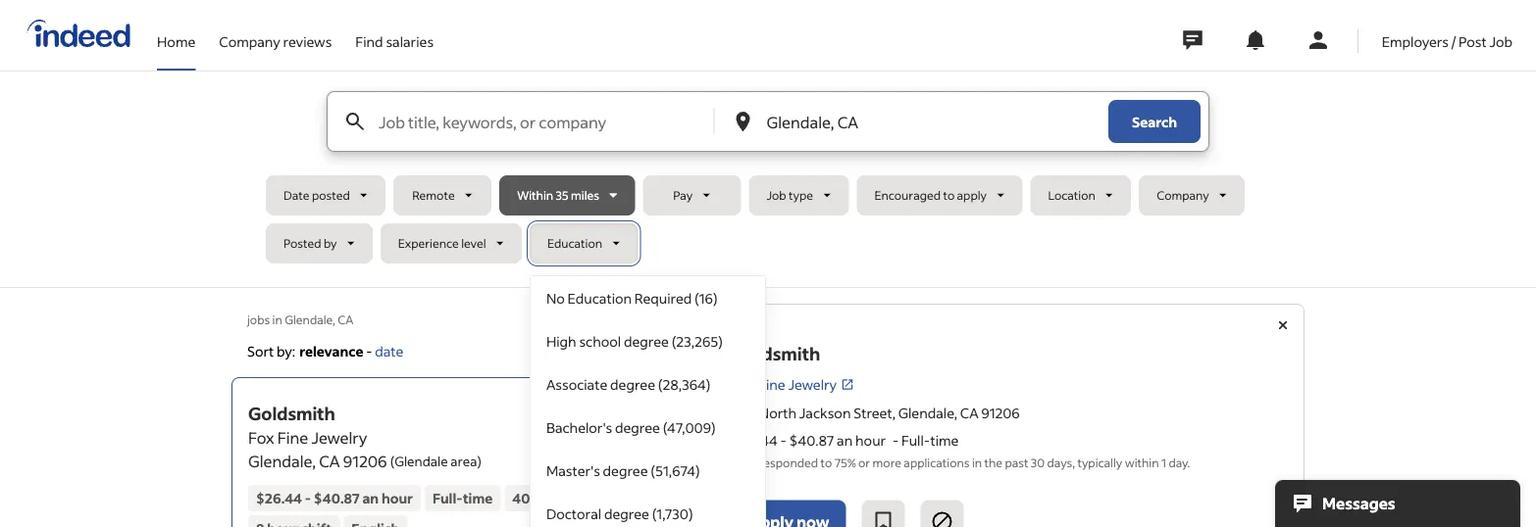 Task type: locate. For each thing, give the bounding box(es) containing it.
degree inside master's degree (51,674) link
[[603, 462, 648, 480]]

0 horizontal spatial $26.44
[[256, 490, 302, 507]]

1 vertical spatial job
[[767, 188, 786, 203]]

1 vertical spatial in
[[972, 455, 982, 470]]

search
[[1132, 113, 1177, 130]]

degree inside bachelor's degree (47,009) link
[[615, 419, 660, 437]]

high
[[546, 333, 576, 350]]

in up by:
[[272, 312, 282, 327]]

degree inside doctoral degree (1,730) link
[[604, 505, 649, 523]]

find
[[355, 32, 383, 50]]

high school degree (23,265)
[[546, 333, 723, 350]]

1 horizontal spatial fine
[[758, 376, 785, 394]]

fox down goldsmith button
[[248, 428, 274, 448]]

to left 75%
[[820, 455, 832, 470]]

experience level button
[[380, 224, 522, 264]]

education down within 35 miles popup button
[[547, 236, 602, 251]]

1 vertical spatial $40.87
[[314, 490, 360, 507]]

degree inside the associate degree (28,364) link
[[610, 376, 655, 393]]

$40.87 inside $26.44 - $40.87 an hour - full-time responded to 75% or more applications in the past 30 days, typically within 1 day.
[[789, 432, 834, 450]]

goldsmith up fox fine jewelry
[[733, 343, 820, 365]]

0 horizontal spatial to
[[820, 455, 832, 470]]

0 vertical spatial job
[[1489, 32, 1513, 50]]

employers / post job link
[[1382, 0, 1513, 67]]

company for company
[[1157, 188, 1209, 203]]

messages
[[1322, 494, 1395, 514]]

91206 inside goldsmith fox fine jewelry glendale, ca 91206 ( glendale area )
[[343, 452, 387, 472]]

(1,730)
[[652, 505, 693, 523]]

35
[[556, 188, 569, 203]]

0 horizontal spatial goldsmith
[[248, 402, 335, 425]]

0 horizontal spatial job
[[767, 188, 786, 203]]

full- up applications
[[901, 432, 930, 450]]

0 vertical spatial in
[[272, 312, 282, 327]]

1 vertical spatial company
[[1157, 188, 1209, 203]]

- left date link
[[366, 342, 372, 360]]

2 vertical spatial glendale,
[[248, 452, 316, 472]]

doctoral degree (1,730) link
[[531, 492, 765, 528]]

0 vertical spatial ca
[[338, 312, 353, 327]]

0 vertical spatial education
[[547, 236, 602, 251]]

job left type
[[767, 188, 786, 203]]

save this job image
[[871, 511, 895, 528]]

job right post
[[1489, 32, 1513, 50]]

1 vertical spatial 91206
[[343, 452, 387, 472]]

1 horizontal spatial jewelry
[[788, 376, 837, 394]]

master's
[[546, 462, 600, 480]]

close job details image
[[1271, 314, 1295, 337]]

glendale, down goldsmith button
[[248, 452, 316, 472]]

fine down goldsmith button
[[277, 428, 308, 448]]

education inside dropdown button
[[547, 236, 602, 251]]

$40.87 down goldsmith fox fine jewelry glendale, ca 91206 ( glendale area )
[[314, 490, 360, 507]]

0 vertical spatial goldsmith
[[733, 343, 820, 365]]

0 vertical spatial hour
[[855, 432, 886, 450]]

1 horizontal spatial company
[[1157, 188, 1209, 203]]

91206
[[981, 405, 1020, 422], [343, 452, 387, 472]]

posted
[[283, 236, 321, 251]]

0 horizontal spatial in
[[272, 312, 282, 327]]

0 vertical spatial full-
[[901, 432, 930, 450]]

glendale, up sort by: relevance - date
[[285, 312, 335, 327]]

jobs left the help icon
[[634, 344, 657, 360]]

1 horizontal spatial jobs
[[634, 344, 657, 360]]

degree for (1,730)
[[604, 505, 649, 523]]

1 horizontal spatial 91206
[[981, 405, 1020, 422]]

$26.44 - $40.87 an hour
[[256, 490, 413, 507]]

91206 up "the" at the bottom right of the page
[[981, 405, 1020, 422]]

0 vertical spatial glendale,
[[285, 312, 335, 327]]

in inside $26.44 - $40.87 an hour - full-time responded to 75% or more applications in the past 30 days, typically within 1 day.
[[972, 455, 982, 470]]

not interested image
[[930, 511, 954, 528]]

40 hours per week
[[512, 490, 634, 507]]

jackson
[[799, 405, 851, 422]]

glendale, up applications
[[898, 405, 957, 422]]

company down search button
[[1157, 188, 1209, 203]]

help icon image
[[661, 344, 677, 360]]

jobs
[[247, 312, 270, 327], [634, 344, 657, 360]]

an down goldsmith fox fine jewelry glendale, ca 91206 ( glendale area )
[[362, 490, 379, 507]]

hour down '('
[[381, 490, 413, 507]]

0 horizontal spatial jewelry
[[311, 428, 367, 448]]

company
[[219, 32, 280, 50], [1157, 188, 1209, 203]]

in left "the" at the bottom right of the page
[[972, 455, 982, 470]]

salaries
[[386, 32, 434, 50]]

0 vertical spatial an
[[837, 432, 853, 450]]

employers
[[1382, 32, 1449, 50]]

1 vertical spatial glendale,
[[898, 405, 957, 422]]

1 vertical spatial $26.44
[[256, 490, 302, 507]]

1 vertical spatial goldsmith
[[248, 402, 335, 425]]

job type
[[767, 188, 813, 203]]

time up applications
[[930, 432, 959, 450]]

glendale, for 303
[[898, 405, 957, 422]]

1 vertical spatial to
[[820, 455, 832, 470]]

0 vertical spatial to
[[943, 188, 955, 203]]

company reviews
[[219, 32, 332, 50]]

education
[[547, 236, 602, 251], [568, 289, 632, 307]]

reviews
[[283, 32, 332, 50]]

1 vertical spatial jewelry
[[311, 428, 367, 448]]

menu
[[530, 276, 766, 528]]

1
[[1161, 455, 1166, 470]]

time inside $26.44 - $40.87 an hour - full-time responded to 75% or more applications in the past 30 days, typically within 1 day.
[[930, 432, 959, 450]]

0 horizontal spatial full-
[[433, 490, 463, 507]]

1 vertical spatial ca
[[960, 405, 979, 422]]

week
[[599, 490, 634, 507]]

relevance
[[299, 342, 363, 360]]

associate degree (28,364)
[[546, 376, 710, 393]]

0 vertical spatial company
[[219, 32, 280, 50]]

0 horizontal spatial fox
[[248, 428, 274, 448]]

0 vertical spatial $40.87
[[789, 432, 834, 450]]

1 vertical spatial hour
[[381, 490, 413, 507]]

goldsmith inside goldsmith fox fine jewelry glendale, ca 91206 ( glendale area )
[[248, 402, 335, 425]]

responded
[[756, 455, 818, 470]]

$26.44 inside $26.44 - $40.87 an hour - full-time responded to 75% or more applications in the past 30 days, typically within 1 day.
[[733, 432, 778, 450]]

school
[[579, 333, 621, 350]]

jewelry down goldsmith button
[[311, 428, 367, 448]]

fox
[[733, 376, 756, 394], [248, 428, 274, 448]]

within
[[517, 188, 553, 203]]

date posted button
[[266, 176, 386, 216]]

1 horizontal spatial goldsmith
[[733, 343, 820, 365]]

per
[[574, 490, 596, 507]]

fine inside goldsmith fox fine jewelry glendale, ca 91206 ( glendale area )
[[277, 428, 308, 448]]

ca up relevance
[[338, 312, 353, 327]]

0 vertical spatial 91206
[[981, 405, 1020, 422]]

0 vertical spatial time
[[930, 432, 959, 450]]

-
[[366, 342, 372, 360], [780, 432, 786, 450], [893, 432, 899, 450], [305, 490, 311, 507]]

fine up north
[[758, 376, 785, 394]]

1 horizontal spatial hour
[[855, 432, 886, 450]]

0 horizontal spatial $40.87
[[314, 490, 360, 507]]

1 horizontal spatial full-
[[901, 432, 930, 450]]

88,726 jobs
[[596, 344, 657, 360]]

ca
[[338, 312, 353, 327], [960, 405, 979, 422], [319, 452, 340, 472]]

in
[[272, 312, 282, 327], [972, 455, 982, 470]]

to inside encouraged to apply dropdown button
[[943, 188, 955, 203]]

messages unread count 0 image
[[1180, 21, 1205, 60]]

job
[[1489, 32, 1513, 50], [767, 188, 786, 203]]

1 horizontal spatial time
[[930, 432, 959, 450]]

$26.44 for $26.44 - $40.87 an hour - full-time responded to 75% or more applications in the past 30 days, typically within 1 day.
[[733, 432, 778, 450]]

menu containing no education required (16)
[[530, 276, 766, 528]]

hour up or
[[855, 432, 886, 450]]

0 vertical spatial $26.44
[[733, 432, 778, 450]]

goldsmith button
[[248, 402, 335, 425]]

degree inside high school degree (23,265) link
[[624, 333, 669, 350]]

$26.44 down 303
[[733, 432, 778, 450]]

doctoral degree (1,730)
[[546, 505, 693, 523]]

0 vertical spatial fine
[[758, 376, 785, 394]]

goldsmith down by:
[[248, 402, 335, 425]]

1 vertical spatial education
[[568, 289, 632, 307]]

0 horizontal spatial an
[[362, 490, 379, 507]]

1 vertical spatial an
[[362, 490, 379, 507]]

date link
[[375, 342, 404, 360]]

hour inside $26.44 - $40.87 an hour - full-time responded to 75% or more applications in the past 30 days, typically within 1 day.
[[855, 432, 886, 450]]

1 vertical spatial fox
[[248, 428, 274, 448]]

$40.87 down jackson
[[789, 432, 834, 450]]

bachelor's degree (47,009) link
[[531, 406, 765, 449]]

2 vertical spatial ca
[[319, 452, 340, 472]]

$26.44 down goldsmith button
[[256, 490, 302, 507]]

1 horizontal spatial fox
[[733, 376, 756, 394]]

1 horizontal spatial an
[[837, 432, 853, 450]]

to left apply
[[943, 188, 955, 203]]

1 vertical spatial fine
[[277, 428, 308, 448]]

an inside $26.44 - $40.87 an hour - full-time responded to 75% or more applications in the past 30 days, typically within 1 day.
[[837, 432, 853, 450]]

no
[[546, 289, 565, 307]]

(
[[390, 453, 394, 470]]

jewelry
[[788, 376, 837, 394], [311, 428, 367, 448]]

time down )
[[463, 490, 493, 507]]

full- down "area"
[[433, 490, 463, 507]]

north
[[759, 405, 797, 422]]

education inside menu
[[568, 289, 632, 307]]

glendale, inside goldsmith fox fine jewelry glendale, ca 91206 ( glendale area )
[[248, 452, 316, 472]]

hour for $26.44 - $40.87 an hour - full-time responded to 75% or more applications in the past 30 days, typically within 1 day.
[[855, 432, 886, 450]]

(16)
[[695, 289, 718, 307]]

0 horizontal spatial hour
[[381, 490, 413, 507]]

fine
[[758, 376, 785, 394], [277, 428, 308, 448]]

None search field
[[266, 91, 1270, 528]]

an up 75%
[[837, 432, 853, 450]]

an for $26.44 - $40.87 an hour - full-time responded to 75% or more applications in the past 30 days, typically within 1 day.
[[837, 432, 853, 450]]

or
[[858, 455, 870, 470]]

ca for goldsmith
[[319, 452, 340, 472]]

jewelry up jackson
[[788, 376, 837, 394]]

0 horizontal spatial jobs
[[247, 312, 270, 327]]

posted by button
[[266, 224, 373, 264]]

goldsmith
[[733, 343, 820, 365], [248, 402, 335, 425]]

ca up $26.44 - $40.87 an hour
[[319, 452, 340, 472]]

glendale,
[[285, 312, 335, 327], [898, 405, 957, 422], [248, 452, 316, 472]]

encouraged
[[874, 188, 941, 203]]

$40.87
[[789, 432, 834, 450], [314, 490, 360, 507]]

goldsmith fox fine jewelry glendale, ca 91206 ( glendale area )
[[248, 402, 481, 472]]

0 horizontal spatial company
[[219, 32, 280, 50]]

fox fine jewelry
[[733, 376, 837, 394]]

bachelor's
[[546, 419, 612, 437]]

company inside popup button
[[1157, 188, 1209, 203]]

303 north jackson street, glendale, ca 91206
[[733, 405, 1020, 422]]

ca up $26.44 - $40.87 an hour - full-time responded to 75% or more applications in the past 30 days, typically within 1 day.
[[960, 405, 979, 422]]

goldsmith group
[[640, 387, 683, 430]]

typically
[[1077, 455, 1122, 470]]

1 horizontal spatial in
[[972, 455, 982, 470]]

street,
[[854, 405, 896, 422]]

associate
[[546, 376, 607, 393]]

0 horizontal spatial time
[[463, 490, 493, 507]]

1 horizontal spatial to
[[943, 188, 955, 203]]

education up the 'school'
[[568, 289, 632, 307]]

$40.87 for $26.44 - $40.87 an hour
[[314, 490, 360, 507]]

no education required (16)
[[546, 289, 718, 307]]

(23,265)
[[672, 333, 723, 350]]

1 horizontal spatial $40.87
[[789, 432, 834, 450]]

jobs up sort
[[247, 312, 270, 327]]

40
[[512, 490, 530, 507]]

location
[[1048, 188, 1095, 203]]

to inside $26.44 - $40.87 an hour - full-time responded to 75% or more applications in the past 30 days, typically within 1 day.
[[820, 455, 832, 470]]

1 horizontal spatial $26.44
[[733, 432, 778, 450]]

fox up 303
[[733, 376, 756, 394]]

company left reviews
[[219, 32, 280, 50]]

hour for $26.44 - $40.87 an hour
[[381, 490, 413, 507]]

ca inside goldsmith fox fine jewelry glendale, ca 91206 ( glendale area )
[[319, 452, 340, 472]]

job type button
[[749, 176, 849, 216]]

0 horizontal spatial 91206
[[343, 452, 387, 472]]

91206 left '('
[[343, 452, 387, 472]]

(28,364)
[[658, 376, 710, 393]]

encouraged to apply
[[874, 188, 987, 203]]

date posted
[[283, 188, 350, 203]]

goldsmith for goldsmith
[[733, 343, 820, 365]]

0 horizontal spatial fine
[[277, 428, 308, 448]]



Task type: vqa. For each thing, say whether or not it's contained in the screenshot.
3.9 out of 5 stars. Link to 616 reviews company ratings (opens in a new tab) "icon"
no



Task type: describe. For each thing, give the bounding box(es) containing it.
jobs in glendale, ca
[[247, 312, 353, 327]]

company reviews link
[[219, 0, 332, 67]]

jewelry inside goldsmith fox fine jewelry glendale, ca 91206 ( glendale area )
[[311, 428, 367, 448]]

degree for (28,364)
[[610, 376, 655, 393]]

by:
[[277, 342, 295, 360]]

degree for (51,674)
[[603, 462, 648, 480]]

(51,674)
[[651, 462, 700, 480]]

Edit location text field
[[763, 92, 1069, 151]]

goldsmith for goldsmith fox fine jewelry glendale, ca 91206 ( glendale area )
[[248, 402, 335, 425]]

date
[[283, 188, 309, 203]]

0 vertical spatial fox
[[733, 376, 756, 394]]

type
[[789, 188, 813, 203]]

fox inside goldsmith fox fine jewelry glendale, ca 91206 ( glendale area )
[[248, 428, 274, 448]]

sort
[[247, 342, 274, 360]]

glendale, for goldsmith
[[248, 452, 316, 472]]

ca for 303
[[960, 405, 979, 422]]

home link
[[157, 0, 195, 67]]

location button
[[1030, 176, 1131, 216]]

30
[[1031, 455, 1045, 470]]

1 vertical spatial jobs
[[634, 344, 657, 360]]

0 vertical spatial jobs
[[247, 312, 270, 327]]

pay
[[673, 188, 693, 203]]

day.
[[1169, 455, 1190, 470]]

job inside dropdown button
[[767, 188, 786, 203]]

full-time
[[433, 490, 493, 507]]

date
[[375, 342, 404, 360]]

bachelor's degree (47,009)
[[546, 419, 716, 437]]

(47,009)
[[663, 419, 716, 437]]

- up the responded
[[780, 432, 786, 450]]

)
[[477, 453, 481, 470]]

fine inside fox fine jewelry link
[[758, 376, 785, 394]]

the
[[984, 455, 1003, 470]]

search: Job title, keywords, or company text field
[[375, 92, 713, 151]]

1 vertical spatial time
[[463, 490, 493, 507]]

glendale
[[394, 453, 448, 470]]

find salaries link
[[355, 0, 434, 67]]

remote
[[412, 188, 455, 203]]

experience
[[398, 236, 459, 251]]

experience level
[[398, 236, 486, 251]]

remote button
[[393, 176, 492, 216]]

/
[[1452, 32, 1456, 50]]

1 vertical spatial full-
[[433, 490, 463, 507]]

notifications unread count 0 image
[[1244, 28, 1267, 52]]

75%
[[834, 455, 856, 470]]

91206 for 303
[[981, 405, 1020, 422]]

find salaries
[[355, 32, 434, 50]]

1 horizontal spatial job
[[1489, 32, 1513, 50]]

doctoral
[[546, 505, 601, 523]]

master's degree (51,674)
[[546, 462, 700, 480]]

required
[[634, 289, 692, 307]]

sort by: relevance - date
[[247, 342, 404, 360]]

no education required (16) link
[[531, 277, 765, 320]]

search button
[[1108, 100, 1201, 143]]

posted
[[312, 188, 350, 203]]

$26.44 - $40.87 an hour - full-time responded to 75% or more applications in the past 30 days, typically within 1 day.
[[733, 432, 1190, 470]]

- down goldsmith fox fine jewelry glendale, ca 91206 ( glendale area )
[[305, 490, 311, 507]]

miles
[[571, 188, 599, 203]]

level
[[461, 236, 486, 251]]

apply
[[957, 188, 987, 203]]

0 vertical spatial jewelry
[[788, 376, 837, 394]]

an for $26.44 - $40.87 an hour
[[362, 490, 379, 507]]

$40.87 for $26.44 - $40.87 an hour - full-time responded to 75% or more applications in the past 30 days, typically within 1 day.
[[789, 432, 834, 450]]

91206 for goldsmith
[[343, 452, 387, 472]]

by
[[324, 236, 337, 251]]

degree for (47,009)
[[615, 419, 660, 437]]

education button
[[530, 224, 638, 264]]

within 35 miles button
[[499, 176, 635, 216]]

area
[[451, 453, 477, 470]]

master's degree (51,674) link
[[531, 449, 765, 492]]

more
[[873, 455, 901, 470]]

full- inside $26.44 - $40.87 an hour - full-time responded to 75% or more applications in the past 30 days, typically within 1 day.
[[901, 432, 930, 450]]

- up more
[[893, 432, 899, 450]]

none search field containing search
[[266, 91, 1270, 528]]

encouraged to apply button
[[857, 176, 1023, 216]]

employers / post job
[[1382, 32, 1513, 50]]

associate degree (28,364) link
[[531, 363, 765, 406]]

company for company reviews
[[219, 32, 280, 50]]

days,
[[1047, 455, 1075, 470]]

account image
[[1306, 28, 1330, 52]]

within 35 miles
[[517, 188, 599, 203]]

hours
[[533, 490, 571, 507]]

past
[[1005, 455, 1028, 470]]

home
[[157, 32, 195, 50]]

88,726
[[596, 344, 632, 360]]

applications
[[904, 455, 970, 470]]

pay button
[[643, 176, 741, 216]]

303
[[733, 405, 756, 422]]

within
[[1125, 455, 1159, 470]]

$26.44 for $26.44 - $40.87 an hour
[[256, 490, 302, 507]]



